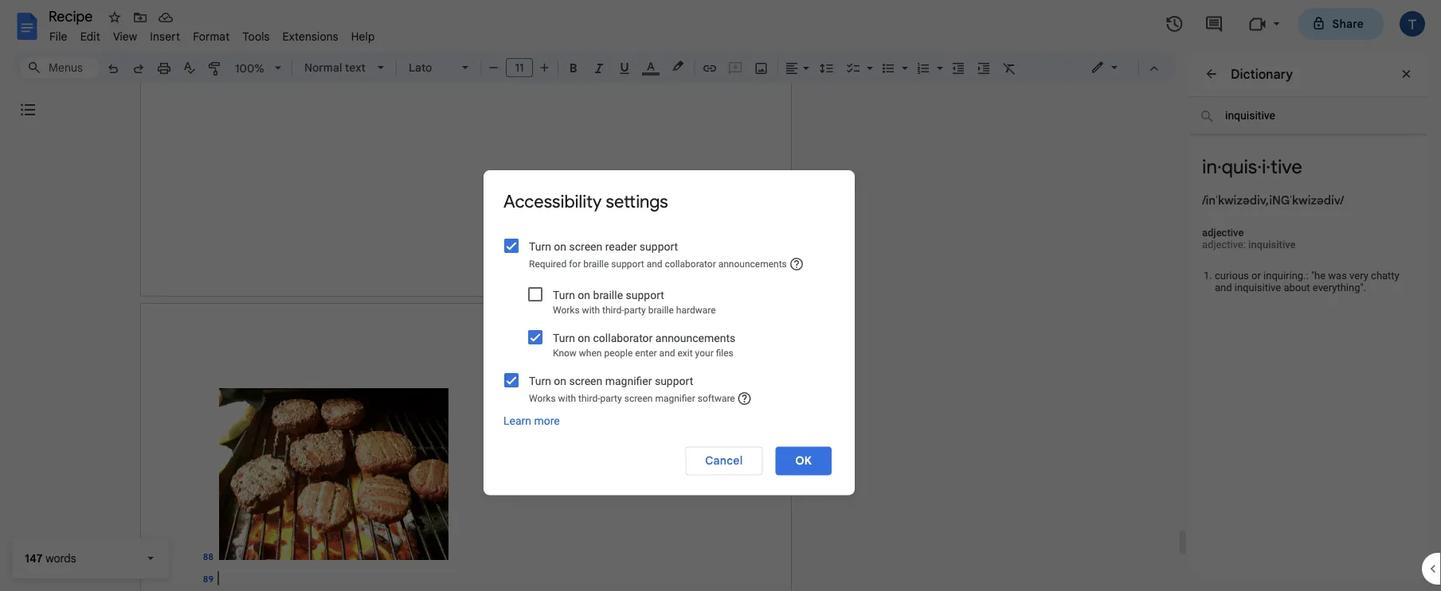 Task type: vqa. For each thing, say whether or not it's contained in the screenshot.
topmost Works
yes



Task type: describe. For each thing, give the bounding box(es) containing it.
files
[[716, 348, 734, 359]]

in·quis·i·tive
[[1202, 155, 1302, 179]]

inˈkwizədiv,
[[1206, 193, 1269, 208]]

on for turn on braille support
[[578, 289, 590, 302]]

inquisitive inside adjective adjective: inquisitive
[[1248, 239, 1296, 251]]

accessibility settings
[[503, 190, 668, 213]]

in·quis·i·tive application
[[0, 0, 1441, 592]]

accessibility settings dialog
[[484, 170, 855, 496]]

required
[[529, 259, 567, 270]]

reader
[[605, 240, 637, 253]]

cancel button
[[685, 447, 763, 476]]

.
[[1364, 282, 1366, 294]]

ingˈkwizədiv
[[1269, 193, 1340, 208]]

exit
[[678, 348, 693, 359]]

inquiring.
[[1264, 270, 1306, 282]]

about
[[1284, 282, 1310, 294]]

turn for turn on screen reader support
[[529, 240, 551, 253]]

Turn on braille support checkbox
[[528, 288, 543, 302]]

collaborator inside turn on screen reader support required for braille support and collaborator announcements
[[665, 259, 716, 270]]

/ inˈkwizədiv, ingˈkwizədiv /
[[1202, 193, 1344, 208]]

was
[[1328, 270, 1347, 282]]

hardware
[[676, 305, 716, 316]]

"he was very chatty and inquisitive about everything"
[[1215, 270, 1400, 294]]

Turn on screen magnifier support checkbox
[[504, 374, 519, 388]]

"he
[[1311, 270, 1326, 282]]

more
[[534, 415, 560, 428]]

2 / from the left
[[1340, 193, 1344, 208]]

braille inside turn on screen reader support required for braille support and collaborator announcements
[[583, 259, 609, 270]]

menu bar inside menu bar "banner"
[[43, 21, 381, 47]]

adjective:
[[1202, 239, 1246, 251]]

1 vertical spatial magnifier
[[655, 393, 695, 404]]

menu bar banner
[[0, 0, 1441, 592]]

know
[[553, 348, 577, 359]]

support down reader
[[611, 259, 644, 270]]

support inside turn on screen magnifier support works with third-party screen magnifier software
[[655, 375, 693, 388]]

accessibility settings heading
[[503, 190, 668, 213]]

learn
[[503, 415, 531, 428]]

third- inside turn on screen magnifier support works with third-party screen magnifier software
[[578, 393, 600, 404]]

adjective
[[1202, 227, 1244, 239]]

curious
[[1215, 270, 1249, 282]]

on for turn on collaborator announcements
[[578, 332, 590, 345]]

turn for turn on screen magnifier support
[[529, 375, 551, 388]]

people
[[604, 348, 633, 359]]

Turn on collaborator announcements checkbox
[[528, 331, 543, 345]]

software
[[698, 393, 735, 404]]

learn more link
[[503, 415, 560, 428]]

2 vertical spatial braille
[[648, 305, 674, 316]]

support inside the turn on braille support works with third-party braille hardware
[[626, 289, 664, 302]]



Task type: locate. For each thing, give the bounding box(es) containing it.
dictionary heading
[[1231, 65, 1293, 84]]

support right reader
[[640, 240, 678, 253]]

announcements inside turn on collaborator announcements know when people enter and exit your files
[[655, 332, 735, 345]]

1 horizontal spatial collaborator
[[665, 259, 716, 270]]

1 vertical spatial announcements
[[655, 332, 735, 345]]

turn inside turn on screen magnifier support works with third-party screen magnifier software
[[529, 375, 551, 388]]

for
[[569, 259, 581, 270]]

magnifier down people
[[605, 375, 652, 388]]

2 vertical spatial and
[[659, 348, 675, 359]]

0 vertical spatial magnifier
[[605, 375, 652, 388]]

0 horizontal spatial collaborator
[[593, 332, 653, 345]]

turn on screen magnifier support works with third-party screen magnifier software
[[529, 375, 735, 404]]

1 vertical spatial collaborator
[[593, 332, 653, 345]]

turn on screen reader support required for braille support and collaborator announcements
[[529, 240, 787, 270]]

menu bar
[[43, 21, 381, 47]]

2 vertical spatial screen
[[624, 393, 653, 404]]

very
[[1350, 270, 1369, 282]]

0 vertical spatial works
[[553, 305, 580, 316]]

and
[[647, 259, 662, 270], [1215, 282, 1232, 294], [659, 348, 675, 359]]

with inside turn on screen magnifier support works with third-party screen magnifier software
[[558, 393, 576, 404]]

and left or
[[1215, 282, 1232, 294]]

on down know at the left
[[554, 375, 566, 388]]

0 vertical spatial and
[[647, 259, 662, 270]]

dictionary
[[1231, 66, 1293, 82]]

/ up adjective
[[1202, 193, 1206, 208]]

party up turn on collaborator announcements know when people enter and exit your files
[[624, 305, 646, 316]]

and left exit
[[659, 348, 675, 359]]

enter
[[635, 348, 657, 359]]

screen for magnifier
[[569, 375, 602, 388]]

1 vertical spatial inquisitive
[[1235, 282, 1281, 294]]

learn more
[[503, 415, 560, 428]]

accessibility
[[503, 190, 602, 213]]

on inside turn on screen reader support required for braille support and collaborator announcements
[[554, 240, 566, 253]]

1 vertical spatial third-
[[578, 393, 600, 404]]

screen
[[569, 240, 602, 253], [569, 375, 602, 388], [624, 393, 653, 404]]

inquisitive up the curious or inquiring.
[[1248, 239, 1296, 251]]

0 vertical spatial collaborator
[[665, 259, 716, 270]]

curious or inquiring.
[[1215, 270, 1306, 282]]

1 vertical spatial works
[[529, 393, 556, 404]]

dictionary results for inquisitive section
[[1189, 52, 1428, 592]]

0 vertical spatial screen
[[569, 240, 602, 253]]

third- down when
[[578, 393, 600, 404]]

on inside the turn on braille support works with third-party braille hardware
[[578, 289, 590, 302]]

0 vertical spatial with
[[582, 305, 600, 316]]

settings
[[606, 190, 668, 213]]

1 horizontal spatial party
[[624, 305, 646, 316]]

works inside turn on screen magnifier support works with third-party screen magnifier software
[[529, 393, 556, 404]]

turn inside the turn on braille support works with third-party braille hardware
[[553, 289, 575, 302]]

and inside turn on screen reader support required for braille support and collaborator announcements
[[647, 259, 662, 270]]

support down exit
[[655, 375, 693, 388]]

screen for reader
[[569, 240, 602, 253]]

screen inside turn on screen reader support required for braille support and collaborator announcements
[[569, 240, 602, 253]]

0 horizontal spatial magnifier
[[605, 375, 652, 388]]

works
[[553, 305, 580, 316], [529, 393, 556, 404]]

your
[[695, 348, 714, 359]]

adjective adjective: inquisitive
[[1202, 227, 1296, 251]]

announcements
[[718, 259, 787, 270], [655, 332, 735, 345]]

cancel
[[705, 454, 743, 468]]

inquisitive left about
[[1235, 282, 1281, 294]]

turn right the turn on braille support checkbox
[[553, 289, 575, 302]]

0 horizontal spatial party
[[600, 393, 622, 404]]

turn for turn on braille support
[[553, 289, 575, 302]]

third- inside the turn on braille support works with third-party braille hardware
[[602, 305, 624, 316]]

Menus field
[[20, 57, 100, 79]]

on
[[554, 240, 566, 253], [578, 289, 590, 302], [578, 332, 590, 345], [554, 375, 566, 388]]

1 horizontal spatial /
[[1340, 193, 1344, 208]]

braille left hardware
[[648, 305, 674, 316]]

:
[[1306, 270, 1309, 282]]

0 horizontal spatial with
[[558, 393, 576, 404]]

on for turn on screen reader support
[[554, 240, 566, 253]]

inquisitive inside "he was very chatty and inquisitive about everything"
[[1235, 282, 1281, 294]]

collaborator up people
[[593, 332, 653, 345]]

turn inside turn on collaborator announcements know when people enter and exit your files
[[553, 332, 575, 345]]

0 vertical spatial announcements
[[718, 259, 787, 270]]

braille down reader
[[593, 289, 623, 302]]

and up the turn on braille support works with third-party braille hardware
[[647, 259, 662, 270]]

support
[[640, 240, 678, 253], [611, 259, 644, 270], [626, 289, 664, 302], [655, 375, 693, 388]]

main toolbar
[[99, 0, 1022, 330]]

1 vertical spatial with
[[558, 393, 576, 404]]

turn on collaborator announcements know when people enter and exit your files
[[553, 332, 735, 359]]

and inside "he was very chatty and inquisitive about everything"
[[1215, 282, 1232, 294]]

and inside turn on collaborator announcements know when people enter and exit your files
[[659, 348, 675, 359]]

1 vertical spatial screen
[[569, 375, 602, 388]]

screen down enter
[[624, 393, 653, 404]]

turn on braille support works with third-party braille hardware
[[553, 289, 716, 316]]

with inside the turn on braille support works with third-party braille hardware
[[582, 305, 600, 316]]

works up more
[[529, 393, 556, 404]]

1 / from the left
[[1202, 193, 1206, 208]]

1 horizontal spatial magnifier
[[655, 393, 695, 404]]

on up required
[[554, 240, 566, 253]]

with up when
[[582, 305, 600, 316]]

turn up know at the left
[[553, 332, 575, 345]]

/
[[1202, 193, 1206, 208], [1340, 193, 1344, 208]]

on inside turn on collaborator announcements know when people enter and exit your files
[[578, 332, 590, 345]]

1 horizontal spatial with
[[582, 305, 600, 316]]

share. private to only me. image
[[1312, 16, 1326, 31]]

on up when
[[578, 332, 590, 345]]

with up more
[[558, 393, 576, 404]]

third- up people
[[602, 305, 624, 316]]

magnifier left software
[[655, 393, 695, 404]]

0 vertical spatial braille
[[583, 259, 609, 270]]

0 horizontal spatial /
[[1202, 193, 1206, 208]]

turn right turn on screen magnifier support checkbox
[[529, 375, 551, 388]]

works up know at the left
[[553, 305, 580, 316]]

1 vertical spatial braille
[[593, 289, 623, 302]]

party down people
[[600, 393, 622, 404]]

1 vertical spatial and
[[1215, 282, 1232, 294]]

on for turn on screen magnifier support
[[554, 375, 566, 388]]

support down turn on screen reader support required for braille support and collaborator announcements
[[626, 289, 664, 302]]

braille right for
[[583, 259, 609, 270]]

with
[[582, 305, 600, 316], [558, 393, 576, 404]]

magnifier
[[605, 375, 652, 388], [655, 393, 695, 404]]

1 vertical spatial party
[[600, 393, 622, 404]]

turn for turn on collaborator announcements
[[553, 332, 575, 345]]

when
[[579, 348, 602, 359]]

announcements inside turn on screen reader support required for braille support and collaborator announcements
[[718, 259, 787, 270]]

party inside the turn on braille support works with third-party braille hardware
[[624, 305, 646, 316]]

1 horizontal spatial third-
[[602, 305, 624, 316]]

or
[[1252, 270, 1261, 282]]

party
[[624, 305, 646, 316], [600, 393, 622, 404]]

0 vertical spatial party
[[624, 305, 646, 316]]

chatty
[[1371, 270, 1400, 282]]

0 horizontal spatial third-
[[578, 393, 600, 404]]

ok
[[795, 454, 812, 468]]

inquisitive
[[1248, 239, 1296, 251], [1235, 282, 1281, 294]]

collaborator
[[665, 259, 716, 270], [593, 332, 653, 345]]

0 vertical spatial inquisitive
[[1248, 239, 1296, 251]]

collaborator up hardware
[[665, 259, 716, 270]]

screen down when
[[569, 375, 602, 388]]

Star checkbox
[[104, 6, 126, 29]]

on inside turn on screen magnifier support works with third-party screen magnifier software
[[554, 375, 566, 388]]

0 vertical spatial third-
[[602, 305, 624, 316]]

braille
[[583, 259, 609, 270], [593, 289, 623, 302], [648, 305, 674, 316]]

Rename text field
[[43, 6, 102, 25]]

turn
[[529, 240, 551, 253], [553, 289, 575, 302], [553, 332, 575, 345], [529, 375, 551, 388]]

screen up for
[[569, 240, 602, 253]]

party inside turn on screen magnifier support works with third-party screen magnifier software
[[600, 393, 622, 404]]

/ up was
[[1340, 193, 1344, 208]]

collaborator inside turn on collaborator announcements know when people enter and exit your files
[[593, 332, 653, 345]]

Search dictionary text field
[[1189, 97, 1427, 135]]

turn up required
[[529, 240, 551, 253]]

turn inside turn on screen reader support required for braille support and collaborator announcements
[[529, 240, 551, 253]]

Turn on screen reader support checkbox
[[504, 239, 519, 253]]

everything"
[[1313, 282, 1364, 294]]

third-
[[602, 305, 624, 316], [578, 393, 600, 404]]

ok button
[[775, 447, 832, 476]]

works inside the turn on braille support works with third-party braille hardware
[[553, 305, 580, 316]]

on down for
[[578, 289, 590, 302]]



